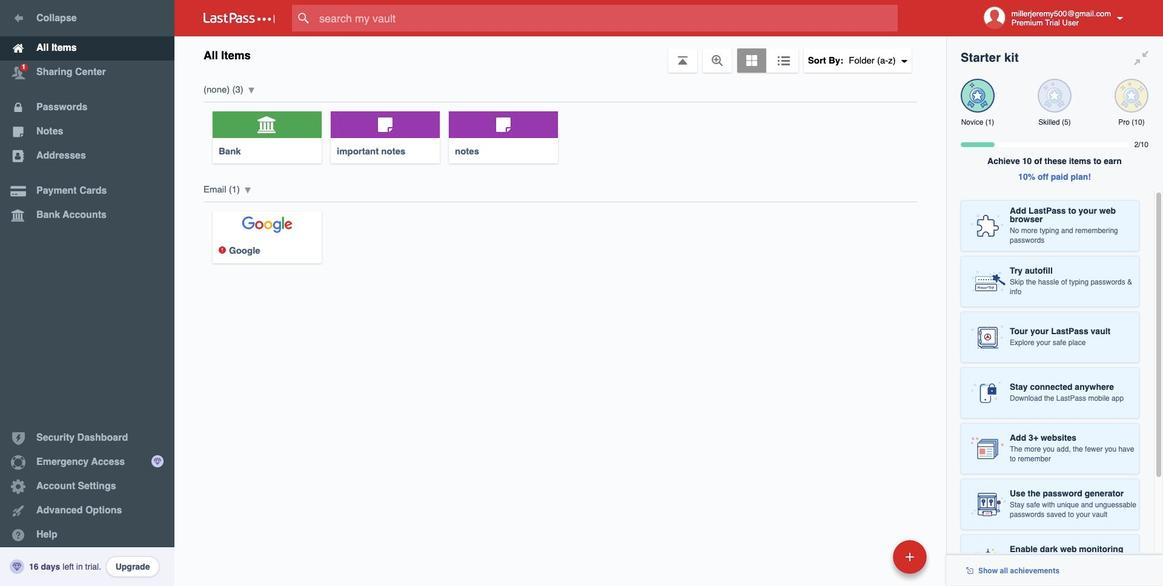 Task type: locate. For each thing, give the bounding box(es) containing it.
lastpass image
[[204, 13, 275, 24]]

vault options navigation
[[174, 36, 946, 73]]

search my vault text field
[[292, 5, 921, 32]]



Task type: describe. For each thing, give the bounding box(es) containing it.
new item element
[[810, 540, 931, 574]]

Search search field
[[292, 5, 921, 32]]

main navigation navigation
[[0, 0, 174, 586]]

new item navigation
[[810, 537, 934, 586]]



